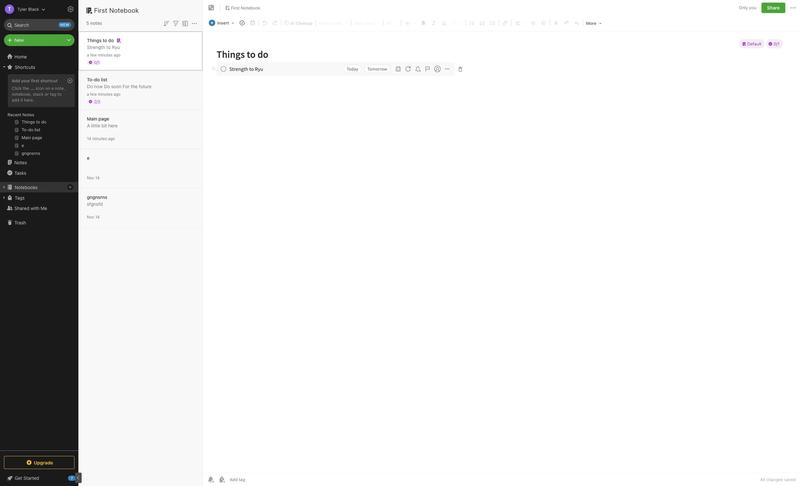 Task type: vqa. For each thing, say whether or not it's contained in the screenshot.
using
no



Task type: locate. For each thing, give the bounding box(es) containing it.
0 horizontal spatial first notebook
[[94, 7, 139, 14]]

1 horizontal spatial first notebook
[[231, 5, 260, 10]]

1 vertical spatial more actions image
[[190, 20, 198, 27]]

expand tags image
[[2, 195, 7, 200]]

0 horizontal spatial the
[[23, 86, 29, 91]]

ryu
[[112, 44, 120, 50]]

do up "now"
[[94, 77, 100, 82]]

1 horizontal spatial notebook
[[241, 5, 260, 10]]

2 few from the top
[[90, 92, 97, 97]]

to inside the icon on a note, notebook, stack or tag to add it here.
[[57, 91, 61, 97]]

1 vertical spatial a
[[51, 86, 54, 91]]

ago down 'soon'
[[114, 92, 121, 97]]

notebooks link
[[0, 182, 78, 192]]

1 horizontal spatial first
[[231, 5, 240, 10]]

add
[[12, 78, 20, 83]]

minutes for now
[[98, 92, 113, 97]]

1 vertical spatial minutes
[[98, 92, 113, 97]]

1 horizontal spatial do
[[104, 83, 110, 89]]

0 horizontal spatial notebook
[[109, 7, 139, 14]]

1 vertical spatial few
[[90, 92, 97, 97]]

shortcuts button
[[0, 62, 78, 72]]

a for do
[[87, 92, 89, 97]]

bit
[[102, 123, 107, 128]]

first notebook up task image
[[231, 5, 260, 10]]

list
[[101, 77, 107, 82]]

first inside 'note list' element
[[94, 7, 107, 14]]

14 down sfgnsfd
[[95, 215, 100, 219]]

5
[[86, 20, 89, 26]]

minutes down strength to ryu
[[98, 52, 113, 57]]

started
[[23, 475, 39, 481]]

nov 14 up gngnsrns
[[87, 175, 100, 180]]

nov 14 down sfgnsfd
[[87, 215, 100, 219]]

add a reminder image
[[207, 476, 215, 484]]

2 nov 14 from the top
[[87, 215, 100, 219]]

stack
[[33, 91, 43, 97]]

group containing add your first shortcut
[[0, 72, 78, 160]]

1 do from the left
[[87, 83, 93, 89]]

tags button
[[0, 192, 78, 203]]

1 horizontal spatial more actions image
[[789, 4, 797, 12]]

0 vertical spatial minutes
[[98, 52, 113, 57]]

ago
[[114, 52, 121, 57], [114, 92, 121, 97], [108, 136, 115, 141]]

notes inside group
[[22, 112, 34, 117]]

a little bit here
[[87, 123, 118, 128]]

2 vertical spatial ago
[[108, 136, 115, 141]]

the inside tree
[[23, 86, 29, 91]]

nov 14
[[87, 175, 100, 180], [87, 215, 100, 219]]

things to do
[[87, 37, 114, 43]]

notes right recent at the top of the page
[[22, 112, 34, 117]]

do down list
[[104, 83, 110, 89]]

0 horizontal spatial first
[[94, 7, 107, 14]]

2 a few minutes ago from the top
[[87, 92, 121, 97]]

highlight image
[[450, 19, 465, 27]]

task image
[[238, 18, 247, 27]]

first up task image
[[231, 5, 240, 10]]

note,
[[55, 86, 65, 91]]

do
[[108, 37, 114, 43], [94, 77, 100, 82]]

notebook inside first notebook button
[[241, 5, 260, 10]]

ago down ryu
[[114, 52, 121, 57]]

a few minutes ago down "now"
[[87, 92, 121, 97]]

sfgnsfd
[[87, 201, 103, 207]]

first notebook up notes
[[94, 7, 139, 14]]

few up 0/1
[[90, 52, 97, 57]]

1 vertical spatial notes
[[14, 160, 27, 165]]

first inside button
[[231, 5, 240, 10]]

a few minutes ago
[[87, 52, 121, 57], [87, 92, 121, 97]]

nov
[[87, 175, 94, 180], [87, 215, 94, 219]]

alignment image
[[512, 19, 528, 27]]

1 few from the top
[[90, 52, 97, 57]]

minutes down a little bit here
[[92, 136, 107, 141]]

2 vertical spatial a
[[87, 92, 89, 97]]

notebook
[[241, 5, 260, 10], [109, 7, 139, 14]]

14
[[87, 136, 91, 141], [95, 175, 100, 180], [95, 215, 100, 219]]

few
[[90, 52, 97, 57], [90, 92, 97, 97]]

notes inside 'link'
[[14, 160, 27, 165]]

upgrade
[[34, 460, 53, 465]]

ago down here
[[108, 136, 115, 141]]

1 vertical spatial ago
[[114, 92, 121, 97]]

a
[[87, 123, 90, 128]]

nov down e
[[87, 175, 94, 180]]

group inside tree
[[0, 72, 78, 160]]

ago for ryu
[[114, 52, 121, 57]]

notebooks
[[15, 184, 38, 190]]

0 vertical spatial few
[[90, 52, 97, 57]]

group
[[0, 72, 78, 160]]

0 horizontal spatial more actions field
[[190, 19, 198, 27]]

minutes
[[98, 52, 113, 57], [98, 92, 113, 97], [92, 136, 107, 141]]

few for do
[[90, 92, 97, 97]]

0 horizontal spatial more actions image
[[190, 20, 198, 27]]

a down to-
[[87, 92, 89, 97]]

0 vertical spatial more actions field
[[789, 3, 797, 13]]

Help and Learning task checklist field
[[0, 473, 78, 484]]

a right on
[[51, 86, 54, 91]]

me
[[41, 205, 47, 211]]

Alignment field
[[512, 18, 528, 27]]

page
[[98, 116, 109, 121]]

a
[[87, 52, 89, 57], [51, 86, 54, 91], [87, 92, 89, 97]]

a down strength
[[87, 52, 89, 57]]

2 vertical spatial to
[[57, 91, 61, 97]]

it
[[20, 97, 23, 103]]

only you
[[739, 5, 756, 10]]

notes up tasks
[[14, 160, 27, 165]]

here.
[[24, 97, 34, 103]]

0 vertical spatial a few minutes ago
[[87, 52, 121, 57]]

1 vertical spatial to
[[106, 44, 111, 50]]

more actions image
[[789, 4, 797, 12], [190, 20, 198, 27]]

1 horizontal spatial the
[[131, 83, 138, 89]]

minutes down "now"
[[98, 92, 113, 97]]

first
[[231, 5, 240, 10], [94, 7, 107, 14]]

tree
[[0, 51, 78, 450]]

minutes for to
[[98, 52, 113, 57]]

now
[[94, 83, 103, 89]]

more
[[586, 21, 597, 26]]

1 vertical spatial a few minutes ago
[[87, 92, 121, 97]]

1 a few minutes ago from the top
[[87, 52, 121, 57]]

2 vertical spatial minutes
[[92, 136, 107, 141]]

5 notes
[[86, 20, 102, 26]]

main
[[87, 116, 97, 121]]

0 vertical spatial notes
[[22, 112, 34, 117]]

to left ryu
[[106, 44, 111, 50]]

0 horizontal spatial do
[[87, 83, 93, 89]]

notes
[[22, 112, 34, 117], [14, 160, 27, 165]]

few for strength
[[90, 52, 97, 57]]

to-do list
[[87, 77, 107, 82]]

the inside 'note list' element
[[131, 83, 138, 89]]

icon
[[36, 86, 44, 91]]

0 vertical spatial a
[[87, 52, 89, 57]]

14 minutes ago
[[87, 136, 115, 141]]

0 vertical spatial nov 14
[[87, 175, 100, 180]]

7
[[71, 476, 73, 480]]

add tag image
[[218, 476, 226, 484]]

the
[[131, 83, 138, 89], [23, 86, 29, 91]]

get
[[15, 475, 22, 481]]

font color image
[[402, 19, 418, 27]]

0 vertical spatial nov
[[87, 175, 94, 180]]

0 vertical spatial do
[[108, 37, 114, 43]]

more actions field right share button
[[789, 3, 797, 13]]

nov down sfgnsfd
[[87, 215, 94, 219]]

0 vertical spatial more actions image
[[789, 4, 797, 12]]

only
[[739, 5, 748, 10]]

click to collapse image
[[76, 474, 81, 482]]

to up strength to ryu
[[103, 37, 107, 43]]

to
[[103, 37, 107, 43], [106, 44, 111, 50], [57, 91, 61, 97]]

0 vertical spatial 14
[[87, 136, 91, 141]]

home link
[[0, 51, 78, 62]]

all
[[760, 477, 765, 482]]

do
[[87, 83, 93, 89], [104, 83, 110, 89]]

0 vertical spatial ago
[[114, 52, 121, 57]]

few up 2/3
[[90, 92, 97, 97]]

do up ryu
[[108, 37, 114, 43]]

upgrade button
[[4, 456, 74, 469]]

first notebook
[[231, 5, 260, 10], [94, 7, 139, 14]]

14 down a
[[87, 136, 91, 141]]

1 vertical spatial do
[[94, 77, 100, 82]]

click the ...
[[12, 86, 35, 91]]

first up notes
[[94, 7, 107, 14]]

0 horizontal spatial do
[[94, 77, 100, 82]]

a few minutes ago down strength to ryu
[[87, 52, 121, 57]]

14 up gngnsrns
[[95, 175, 100, 180]]

more actions image right share button
[[789, 4, 797, 12]]

More actions field
[[789, 3, 797, 13], [190, 19, 198, 27]]

expand note image
[[207, 4, 215, 12]]

the left the ...
[[23, 86, 29, 91]]

do down to-
[[87, 83, 93, 89]]

0 vertical spatial to
[[103, 37, 107, 43]]

all changes saved
[[760, 477, 796, 482]]

shortcut
[[40, 78, 58, 83]]

the right for
[[131, 83, 138, 89]]

1 vertical spatial nov
[[87, 215, 94, 219]]

to down note,
[[57, 91, 61, 97]]

recent
[[8, 112, 21, 117]]

little
[[91, 123, 100, 128]]

1 vertical spatial nov 14
[[87, 215, 100, 219]]

more actions field right view options field
[[190, 19, 198, 27]]

more actions image right view options field
[[190, 20, 198, 27]]



Task type: describe. For each thing, give the bounding box(es) containing it.
tag
[[50, 91, 56, 97]]

click
[[12, 86, 21, 91]]

Add tag field
[[229, 477, 278, 483]]

shared with me
[[14, 205, 47, 211]]

2/3
[[94, 99, 100, 104]]

future
[[139, 83, 152, 89]]

home
[[14, 54, 27, 59]]

saved
[[784, 477, 796, 482]]

1 vertical spatial 14
[[95, 175, 100, 180]]

2 vertical spatial 14
[[95, 215, 100, 219]]

recent notes
[[8, 112, 34, 117]]

shared
[[14, 205, 29, 211]]

a few minutes ago for to
[[87, 52, 121, 57]]

Font color field
[[402, 18, 418, 27]]

to-
[[87, 77, 94, 82]]

1 vertical spatial more actions field
[[190, 19, 198, 27]]

settings image
[[67, 5, 74, 13]]

Sort options field
[[162, 19, 170, 27]]

to for things
[[103, 37, 107, 43]]

or
[[45, 91, 49, 97]]

expand notebooks image
[[2, 185, 7, 190]]

tree containing home
[[0, 51, 78, 450]]

note list element
[[78, 0, 203, 486]]

new
[[60, 23, 69, 27]]

ago for do
[[114, 92, 121, 97]]

notebook,
[[12, 91, 32, 97]]

Font family field
[[352, 18, 382, 27]]

trash
[[14, 220, 26, 225]]

share button
[[762, 3, 785, 13]]

with
[[31, 205, 39, 211]]

Font size field
[[384, 18, 400, 27]]

notes link
[[0, 157, 78, 168]]

1 horizontal spatial more actions field
[[789, 3, 797, 13]]

black
[[28, 6, 39, 12]]

Insert field
[[207, 18, 237, 27]]

tyler black
[[17, 6, 39, 12]]

add
[[12, 97, 19, 103]]

icon on a note, notebook, stack or tag to add it here.
[[12, 86, 65, 103]]

to for strength
[[106, 44, 111, 50]]

note window element
[[203, 0, 801, 486]]

1 nov 14 from the top
[[87, 175, 100, 180]]

more actions image inside 'note list' element
[[190, 20, 198, 27]]

changes
[[766, 477, 783, 482]]

2 nov from the top
[[87, 215, 94, 219]]

your
[[21, 78, 30, 83]]

trash link
[[0, 217, 78, 228]]

first notebook inside 'note list' element
[[94, 7, 139, 14]]

add your first shortcut
[[12, 78, 58, 83]]

tasks
[[14, 170, 26, 176]]

1 horizontal spatial do
[[108, 37, 114, 43]]

here
[[108, 123, 118, 128]]

Add filters field
[[172, 19, 180, 27]]

notes
[[90, 20, 102, 26]]

you
[[749, 5, 756, 10]]

View options field
[[180, 19, 189, 27]]

strength
[[87, 44, 105, 50]]

insert
[[217, 20, 229, 25]]

first notebook inside button
[[231, 5, 260, 10]]

...
[[30, 86, 35, 91]]

2 do from the left
[[104, 83, 110, 89]]

add filters image
[[172, 20, 180, 27]]

new search field
[[8, 19, 71, 31]]

first
[[31, 78, 39, 83]]

main page
[[87, 116, 109, 121]]

tasks button
[[0, 168, 78, 178]]

heading level image
[[317, 19, 350, 27]]

tags
[[15, 195, 25, 200]]

font size image
[[384, 19, 400, 27]]

1 nov from the top
[[87, 175, 94, 180]]

Highlight field
[[450, 18, 465, 27]]

shared with me link
[[0, 203, 78, 213]]

Account field
[[0, 3, 46, 16]]

0/1
[[94, 60, 100, 65]]

Search text field
[[8, 19, 70, 31]]

strength to ryu
[[87, 44, 120, 50]]

share
[[767, 5, 780, 10]]

soon
[[111, 83, 121, 89]]

notebook inside 'note list' element
[[109, 7, 139, 14]]

new
[[14, 37, 24, 43]]

e
[[87, 155, 90, 161]]

new button
[[4, 34, 74, 46]]

do now do soon for the future
[[87, 83, 152, 89]]

Note Editor text field
[[203, 31, 801, 473]]

Heading level field
[[317, 18, 350, 27]]

font family image
[[352, 19, 382, 27]]

tyler
[[17, 6, 27, 12]]

on
[[45, 86, 50, 91]]

a few minutes ago for now
[[87, 92, 121, 97]]

a for strength
[[87, 52, 89, 57]]

things
[[87, 37, 102, 43]]

get started
[[15, 475, 39, 481]]

a inside the icon on a note, notebook, stack or tag to add it here.
[[51, 86, 54, 91]]

first notebook button
[[223, 3, 262, 12]]

for
[[123, 83, 130, 89]]

shortcuts
[[15, 64, 35, 70]]

gngnsrns
[[87, 194, 107, 200]]

More field
[[584, 18, 604, 28]]



